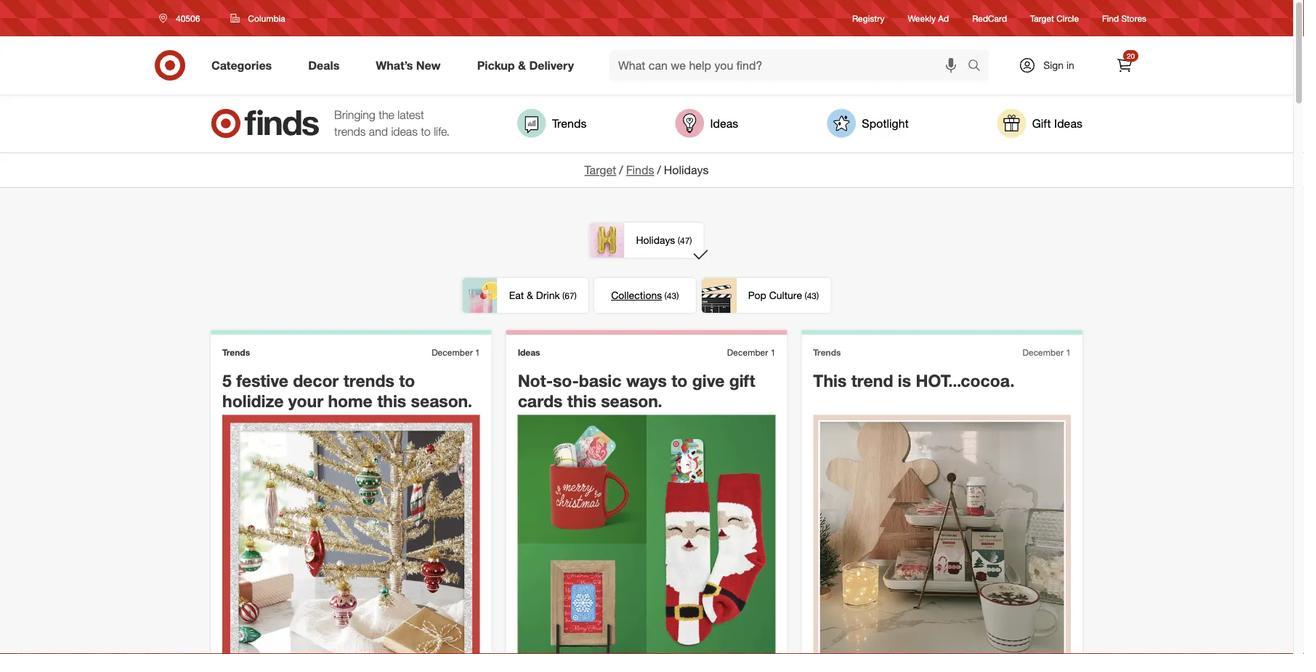 Task type: describe. For each thing, give the bounding box(es) containing it.
2 horizontal spatial ideas
[[1054, 116, 1082, 130]]

weekly ad link
[[908, 12, 949, 24]]

this trend is hot...cocoa. image
[[813, 415, 1071, 655]]

find
[[1102, 13, 1119, 24]]

give
[[692, 370, 725, 391]]

weekly
[[908, 13, 936, 24]]

registry
[[852, 13, 885, 24]]

trend
[[851, 370, 893, 391]]

home
[[328, 391, 373, 412]]

) inside eat & drink ( 67 )
[[574, 290, 577, 301]]

december for not-so-basic ways to give gift cards this season.
[[727, 347, 768, 358]]

collections
[[611, 289, 662, 302]]

search
[[961, 60, 996, 74]]

1 for not-so-basic ways to give gift cards this season.
[[771, 347, 775, 358]]

trends for this trend is hot...cocoa.
[[813, 347, 841, 358]]

and
[[369, 125, 388, 139]]

) inside the pop culture ( 43 )
[[817, 290, 819, 301]]

target link
[[585, 163, 616, 177]]

0 horizontal spatial ideas
[[518, 347, 540, 358]]

stores
[[1121, 13, 1146, 24]]

47
[[680, 235, 690, 246]]

cards
[[518, 391, 563, 412]]

deals
[[308, 58, 339, 72]]

season. for trends
[[411, 391, 472, 412]]

1 horizontal spatial trends
[[552, 116, 587, 130]]

in
[[1066, 59, 1074, 72]]

5 festive decor trends to holidize your home this season.
[[222, 370, 472, 412]]

target circle
[[1030, 13, 1079, 24]]

pop culture ( 43 )
[[748, 289, 819, 302]]

to for not-so-basic ways to give gift cards this season.
[[671, 370, 687, 391]]

1 / from the left
[[619, 163, 623, 177]]

trends for and
[[334, 125, 366, 139]]

finds
[[626, 163, 654, 177]]

decor
[[293, 370, 339, 391]]

target for target circle
[[1030, 13, 1054, 24]]

What can we help you find? suggestions appear below search field
[[610, 49, 971, 81]]

sign in link
[[1006, 49, 1097, 81]]

hot...cocoa.
[[916, 370, 1015, 391]]

not-so-basic ways to give gift cards this season.
[[518, 370, 755, 412]]

) inside collections ( 43 )
[[676, 290, 679, 301]]

trends link
[[517, 109, 587, 138]]

trends for 5 festive decor trends to holidize your home this season.
[[222, 347, 250, 358]]

40506
[[176, 13, 200, 24]]

( inside the pop culture ( 43 )
[[805, 290, 807, 301]]

( inside holidays ( 47 )
[[678, 235, 680, 246]]

1 for this trend is hot...cocoa.
[[1066, 347, 1071, 358]]

holidays ( 47 )
[[636, 234, 692, 247]]

1 vertical spatial holidays
[[636, 234, 675, 247]]

what's new link
[[363, 49, 459, 81]]

5 festive decor trends to holidize your home this season. image
[[222, 415, 480, 655]]

2 / from the left
[[657, 163, 661, 177]]

spotlight link
[[827, 109, 909, 138]]

categories link
[[199, 49, 290, 81]]

december 1 for 5 festive decor trends to holidize your home this season.
[[432, 347, 480, 358]]

0 vertical spatial holidays
[[664, 163, 709, 177]]

eat
[[509, 289, 524, 302]]

ad
[[938, 13, 949, 24]]

this trend is hot...cocoa.
[[813, 370, 1015, 391]]

bringing the latest trends and ideas to life.
[[334, 108, 450, 139]]

ideas link
[[675, 109, 738, 138]]

life.
[[434, 125, 450, 139]]

redcard link
[[972, 12, 1007, 24]]

( inside eat & drink ( 67 )
[[562, 290, 565, 301]]

gift ideas
[[1032, 116, 1082, 130]]

what's
[[376, 58, 413, 72]]

circle
[[1056, 13, 1079, 24]]

latest
[[398, 108, 424, 122]]

december 1 for this trend is hot...cocoa.
[[1023, 347, 1071, 358]]

67
[[565, 290, 574, 301]]

not-
[[518, 370, 553, 391]]

drink
[[536, 289, 560, 302]]



Task type: locate. For each thing, give the bounding box(es) containing it.
to inside 5 festive decor trends to holidize your home this season.
[[399, 370, 415, 391]]

2 this from the left
[[567, 391, 596, 412]]

so-
[[553, 370, 579, 391]]

culture
[[769, 289, 802, 302]]

43
[[667, 290, 676, 301], [807, 290, 817, 301]]

sign
[[1043, 59, 1064, 72]]

& for pickup
[[518, 58, 526, 72]]

columbia
[[248, 13, 285, 24]]

december 1 for not-so-basic ways to give gift cards this season.
[[727, 347, 775, 358]]

this
[[377, 391, 406, 412], [567, 391, 596, 412]]

ways
[[626, 370, 667, 391]]

2 december 1 from the left
[[727, 347, 775, 358]]

columbia button
[[221, 5, 295, 31]]

0 horizontal spatial &
[[518, 58, 526, 72]]

0 horizontal spatial /
[[619, 163, 623, 177]]

0 vertical spatial target
[[1030, 13, 1054, 24]]

20
[[1127, 51, 1135, 60]]

/ right finds link
[[657, 163, 661, 177]]

20 link
[[1109, 49, 1141, 81]]

0 horizontal spatial target
[[585, 163, 616, 177]]

43 right collections at top
[[667, 290, 676, 301]]

this down so-
[[567, 391, 596, 412]]

1 horizontal spatial 1
[[771, 347, 775, 358]]

2 1 from the left
[[771, 347, 775, 358]]

( up collections ( 43 )
[[678, 235, 680, 246]]

to inside bringing the latest trends and ideas to life.
[[421, 125, 431, 139]]

3 december from the left
[[1023, 347, 1064, 358]]

1 horizontal spatial december
[[727, 347, 768, 358]]

season. for ways
[[601, 391, 662, 412]]

basic
[[579, 370, 622, 391]]

this for cards
[[567, 391, 596, 412]]

is
[[898, 370, 911, 391]]

0 horizontal spatial this
[[377, 391, 406, 412]]

finds link
[[626, 163, 654, 177]]

& inside pickup & delivery link
[[518, 58, 526, 72]]

season. inside 5 festive decor trends to holidize your home this season.
[[411, 391, 472, 412]]

2 horizontal spatial december
[[1023, 347, 1064, 358]]

trends for to
[[343, 370, 394, 391]]

1 horizontal spatial target
[[1030, 13, 1054, 24]]

& right pickup
[[518, 58, 526, 72]]

) inside holidays ( 47 )
[[690, 235, 692, 246]]

pickup & delivery link
[[465, 49, 592, 81]]

1 horizontal spatial /
[[657, 163, 661, 177]]

target left finds
[[585, 163, 616, 177]]

this for home
[[377, 391, 406, 412]]

gift
[[729, 370, 755, 391]]

43 right culture
[[807, 290, 817, 301]]

this
[[813, 370, 847, 391]]

registry link
[[852, 12, 885, 24]]

season. inside the 'not-so-basic ways to give gift cards this season.'
[[601, 391, 662, 412]]

1 horizontal spatial season.
[[601, 391, 662, 412]]

2 horizontal spatial 1
[[1066, 347, 1071, 358]]

1 horizontal spatial 43
[[807, 290, 817, 301]]

gift
[[1032, 116, 1051, 130]]

ideas
[[710, 116, 738, 130], [1054, 116, 1082, 130], [518, 347, 540, 358]]

1 horizontal spatial to
[[421, 125, 431, 139]]

2 horizontal spatial december 1
[[1023, 347, 1071, 358]]

1 vertical spatial trends
[[343, 370, 394, 391]]

2 horizontal spatial trends
[[813, 347, 841, 358]]

not-so-basic ways to give gift cards this season. image
[[518, 415, 775, 655]]

to
[[421, 125, 431, 139], [399, 370, 415, 391], [671, 370, 687, 391]]

( right culture
[[805, 290, 807, 301]]

december 1
[[432, 347, 480, 358], [727, 347, 775, 358], [1023, 347, 1071, 358]]

delivery
[[529, 58, 574, 72]]

gift ideas link
[[997, 109, 1082, 138]]

target finds image
[[211, 109, 320, 138]]

festive
[[236, 370, 288, 391]]

(
[[678, 235, 680, 246], [562, 290, 565, 301], [664, 290, 667, 301], [805, 290, 807, 301]]

december for this trend is hot...cocoa.
[[1023, 347, 1064, 358]]

to for 5 festive decor trends to holidize your home this season.
[[399, 370, 415, 391]]

1 for 5 festive decor trends to holidize your home this season.
[[475, 347, 480, 358]]

/ left finds link
[[619, 163, 623, 177]]

& for eat
[[527, 289, 533, 302]]

collections ( 43 )
[[611, 289, 679, 302]]

2 december from the left
[[727, 347, 768, 358]]

redcard
[[972, 13, 1007, 24]]

1 horizontal spatial december 1
[[727, 347, 775, 358]]

bringing
[[334, 108, 375, 122]]

43 inside the pop culture ( 43 )
[[807, 290, 817, 301]]

trends up the target link
[[552, 116, 587, 130]]

target / finds / holidays
[[585, 163, 709, 177]]

holidays left 47
[[636, 234, 675, 247]]

to inside the 'not-so-basic ways to give gift cards this season.'
[[671, 370, 687, 391]]

0 horizontal spatial december 1
[[432, 347, 480, 358]]

this right "home"
[[377, 391, 406, 412]]

target for target / finds / holidays
[[585, 163, 616, 177]]

trends inside 5 festive decor trends to holidize your home this season.
[[343, 370, 394, 391]]

december for 5 festive decor trends to holidize your home this season.
[[432, 347, 473, 358]]

trends
[[552, 116, 587, 130], [222, 347, 250, 358], [813, 347, 841, 358]]

what's new
[[376, 58, 441, 72]]

& right the eat
[[527, 289, 533, 302]]

5
[[222, 370, 232, 391]]

2 horizontal spatial to
[[671, 370, 687, 391]]

2 season. from the left
[[601, 391, 662, 412]]

holidays right finds link
[[664, 163, 709, 177]]

( right drink
[[562, 290, 565, 301]]

&
[[518, 58, 526, 72], [527, 289, 533, 302]]

0 horizontal spatial 43
[[667, 290, 676, 301]]

find stores
[[1102, 13, 1146, 24]]

trends
[[334, 125, 366, 139], [343, 370, 394, 391]]

target circle link
[[1030, 12, 1079, 24]]

the
[[379, 108, 394, 122]]

search button
[[961, 49, 996, 84]]

weekly ad
[[908, 13, 949, 24]]

this inside 5 festive decor trends to holidize your home this season.
[[377, 391, 406, 412]]

new
[[416, 58, 441, 72]]

( inside collections ( 43 )
[[664, 290, 667, 301]]

season.
[[411, 391, 472, 412], [601, 391, 662, 412]]

trends down bringing
[[334, 125, 366, 139]]

0 horizontal spatial december
[[432, 347, 473, 358]]

)
[[690, 235, 692, 246], [574, 290, 577, 301], [676, 290, 679, 301], [817, 290, 819, 301]]

pickup
[[477, 58, 515, 72]]

1 vertical spatial &
[[527, 289, 533, 302]]

/
[[619, 163, 623, 177], [657, 163, 661, 177]]

3 december 1 from the left
[[1023, 347, 1071, 358]]

( right collections at top
[[664, 290, 667, 301]]

trends inside bringing the latest trends and ideas to life.
[[334, 125, 366, 139]]

1 43 from the left
[[667, 290, 676, 301]]

1 december 1 from the left
[[432, 347, 480, 358]]

1 this from the left
[[377, 391, 406, 412]]

eat & drink ( 67 )
[[509, 289, 577, 302]]

1 vertical spatial target
[[585, 163, 616, 177]]

2 43 from the left
[[807, 290, 817, 301]]

0 horizontal spatial season.
[[411, 391, 472, 412]]

40506 button
[[150, 5, 215, 31]]

1 1 from the left
[[475, 347, 480, 358]]

holidays
[[664, 163, 709, 177], [636, 234, 675, 247]]

pickup & delivery
[[477, 58, 574, 72]]

sign in
[[1043, 59, 1074, 72]]

find stores link
[[1102, 12, 1146, 24]]

1
[[475, 347, 480, 358], [771, 347, 775, 358], [1066, 347, 1071, 358]]

ideas
[[391, 125, 418, 139]]

spotlight
[[862, 116, 909, 130]]

0 vertical spatial trends
[[334, 125, 366, 139]]

pop
[[748, 289, 766, 302]]

trends up 5
[[222, 347, 250, 358]]

0 vertical spatial &
[[518, 58, 526, 72]]

deals link
[[296, 49, 358, 81]]

43 inside collections ( 43 )
[[667, 290, 676, 301]]

0 horizontal spatial trends
[[222, 347, 250, 358]]

1 horizontal spatial ideas
[[710, 116, 738, 130]]

3 1 from the left
[[1066, 347, 1071, 358]]

trends up the this
[[813, 347, 841, 358]]

1 horizontal spatial this
[[567, 391, 596, 412]]

holidize
[[222, 391, 284, 412]]

target left circle
[[1030, 13, 1054, 24]]

0 horizontal spatial 1
[[475, 347, 480, 358]]

1 season. from the left
[[411, 391, 472, 412]]

trends up "home"
[[343, 370, 394, 391]]

categories
[[211, 58, 272, 72]]

0 horizontal spatial to
[[399, 370, 415, 391]]

your
[[288, 391, 323, 412]]

this inside the 'not-so-basic ways to give gift cards this season.'
[[567, 391, 596, 412]]

1 horizontal spatial &
[[527, 289, 533, 302]]

1 december from the left
[[432, 347, 473, 358]]



Task type: vqa. For each thing, say whether or not it's contained in the screenshot.
'5 FESTIVE DECOR TRENDS TO HOLIDIZE YOUR HOME THIS SEASON.'
yes



